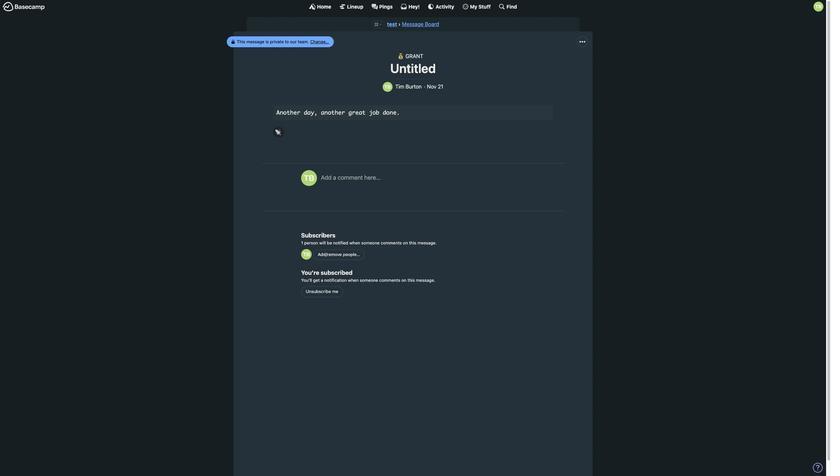 Task type: describe. For each thing, give the bounding box(es) containing it.
someone for you're
[[360, 278, 378, 283]]

unsubscribe
[[306, 289, 331, 294]]

add
[[321, 174, 332, 181]]

main element
[[0, 0, 827, 13]]

my stuff button
[[462, 3, 491, 10]]

comment
[[338, 174, 363, 181]]

activity
[[436, 3, 454, 9]]

you're
[[301, 269, 320, 276]]

you're subscribed you'll get a notification when someone comments on this message.
[[301, 269, 436, 283]]

our
[[290, 39, 297, 44]]

when for you're
[[348, 278, 359, 283]]

pings
[[379, 3, 393, 9]]

another
[[321, 109, 345, 116]]

1 vertical spatial tim burton image
[[301, 249, 312, 260]]

job
[[369, 109, 380, 116]]

another
[[277, 109, 301, 116]]

subscribers
[[301, 232, 336, 239]]

this for you're
[[408, 278, 415, 283]]

team.
[[298, 39, 309, 44]]

a inside "button"
[[333, 174, 336, 181]]

switch accounts image
[[3, 2, 45, 12]]

be
[[327, 240, 332, 245]]

you'll
[[301, 278, 312, 283]]

burton
[[406, 84, 422, 90]]

when for subscribers
[[350, 240, 360, 245]]

💰 grant untitled
[[391, 53, 436, 76]]

someone for subscribers
[[362, 240, 380, 245]]

find button
[[499, 3, 517, 10]]

private
[[270, 39, 284, 44]]

test link
[[387, 21, 397, 27]]

message
[[402, 21, 424, 27]]

comments for subscribers
[[381, 240, 402, 245]]

untitled
[[391, 61, 436, 76]]

this for subscribers
[[409, 240, 417, 245]]

add/remove people… link
[[313, 249, 365, 260]]

subscribed
[[321, 269, 353, 276]]

this
[[237, 39, 245, 44]]

nov 21 element
[[427, 84, 444, 90]]

nov 21
[[427, 84, 444, 90]]

on for subscribers
[[403, 240, 408, 245]]

lineup
[[347, 3, 364, 9]]

add/remove people…
[[318, 252, 360, 257]]

unsubscribe me
[[306, 289, 339, 294]]

tim
[[396, 84, 405, 90]]

comments for you're
[[380, 278, 401, 283]]

add/remove
[[318, 252, 342, 257]]

home
[[317, 3, 331, 9]]

1
[[301, 240, 303, 245]]

is
[[266, 39, 269, 44]]

done.
[[383, 109, 400, 116]]

add a comment here… button
[[321, 170, 558, 200]]

0 vertical spatial tim burton image
[[814, 2, 824, 12]]

change… link
[[310, 39, 329, 44]]

1 horizontal spatial tim burton image
[[383, 82, 393, 92]]

lineup link
[[339, 3, 364, 10]]

will
[[319, 240, 326, 245]]

activity link
[[428, 3, 454, 10]]



Task type: vqa. For each thing, say whether or not it's contained in the screenshot.
on within the You'Re Subscribed You'Ll Get A Notification When Someone Comments On This Message.
yes



Task type: locate. For each thing, give the bounding box(es) containing it.
hey!
[[409, 3, 420, 9]]

find
[[507, 3, 517, 9]]

a inside you're subscribed you'll get a notification when someone comments on this message.
[[321, 278, 323, 283]]

pings button
[[372, 3, 393, 10]]

0 vertical spatial comments
[[381, 240, 402, 245]]

someone
[[362, 240, 380, 245], [360, 278, 378, 283]]

0 vertical spatial message.
[[418, 240, 437, 245]]

someone inside you're subscribed you'll get a notification when someone comments on this message.
[[360, 278, 378, 283]]

someone inside subscribers 1 person will be notified when someone comments on this message.
[[362, 240, 380, 245]]

1 vertical spatial message.
[[416, 278, 436, 283]]

stuff
[[479, 3, 491, 9]]

someone down people…
[[360, 278, 378, 283]]

0 vertical spatial someone
[[362, 240, 380, 245]]

comments inside you're subscribed you'll get a notification when someone comments on this message.
[[380, 278, 401, 283]]

0 vertical spatial a
[[333, 174, 336, 181]]

my stuff
[[470, 3, 491, 9]]

💰
[[398, 53, 404, 59]]

0 vertical spatial tim burton image
[[383, 82, 393, 92]]

get
[[313, 278, 320, 283]]

1 vertical spatial when
[[348, 278, 359, 283]]

subscribers 1 person will be notified when someone comments on this message.
[[301, 232, 437, 245]]

board
[[425, 21, 439, 27]]

when inside you're subscribed you'll get a notification when someone comments on this message.
[[348, 278, 359, 283]]

great
[[349, 109, 366, 116]]

tim burton image left 'tim'
[[383, 82, 393, 92]]

message. inside you're subscribed you'll get a notification when someone comments on this message.
[[416, 278, 436, 283]]

tim burton
[[396, 84, 422, 90]]

this
[[409, 240, 417, 245], [408, 278, 415, 283]]

1 vertical spatial tim burton image
[[301, 170, 317, 186]]

on inside subscribers 1 person will be notified when someone comments on this message.
[[403, 240, 408, 245]]

me
[[332, 289, 339, 294]]

tim burton image
[[814, 2, 824, 12], [301, 170, 317, 186]]

test
[[387, 21, 397, 27]]

unsubscribe me button
[[301, 286, 343, 297]]

people…
[[343, 252, 360, 257]]

another day, another great job done.
[[277, 109, 400, 116]]

1 horizontal spatial tim burton image
[[814, 2, 824, 12]]

notification
[[325, 278, 347, 283]]

21
[[438, 84, 444, 90]]

message
[[247, 39, 265, 44]]

on for you're
[[402, 278, 407, 283]]

message. for subscribers
[[418, 240, 437, 245]]

a right add at the left of page
[[333, 174, 336, 181]]

1 vertical spatial a
[[321, 278, 323, 283]]

on
[[403, 240, 408, 245], [402, 278, 407, 283]]

a
[[333, 174, 336, 181], [321, 278, 323, 283]]

›
[[399, 21, 401, 27]]

day,
[[304, 109, 318, 116]]

to
[[285, 39, 289, 44]]

a right get
[[321, 278, 323, 283]]

comments
[[381, 240, 402, 245], [380, 278, 401, 283]]

on inside you're subscribed you'll get a notification when someone comments on this message.
[[402, 278, 407, 283]]

here…
[[365, 174, 381, 181]]

1 vertical spatial this
[[408, 278, 415, 283]]

notified
[[333, 240, 349, 245]]

when up people…
[[350, 240, 360, 245]]

0 horizontal spatial a
[[321, 278, 323, 283]]

add a comment here…
[[321, 174, 381, 181]]

message.
[[418, 240, 437, 245], [416, 278, 436, 283]]

0 horizontal spatial tim burton image
[[301, 249, 312, 260]]

person
[[304, 240, 318, 245]]

0 vertical spatial on
[[403, 240, 408, 245]]

hey! button
[[401, 3, 420, 10]]

this message is private to our team. change…
[[237, 39, 329, 44]]

change…
[[310, 39, 329, 44]]

home link
[[309, 3, 331, 10]]

tim burton image down 1
[[301, 249, 312, 260]]

when
[[350, 240, 360, 245], [348, 278, 359, 283]]

my
[[470, 3, 478, 9]]

1 vertical spatial on
[[402, 278, 407, 283]]

when right the notification
[[348, 278, 359, 283]]

› message board
[[399, 21, 439, 27]]

1 horizontal spatial a
[[333, 174, 336, 181]]

0 vertical spatial this
[[409, 240, 417, 245]]

message board link
[[402, 21, 439, 27]]

grant
[[406, 53, 424, 59]]

this inside subscribers 1 person will be notified when someone comments on this message.
[[409, 240, 417, 245]]

0 horizontal spatial tim burton image
[[301, 170, 317, 186]]

nov
[[427, 84, 437, 90]]

tim burton image
[[383, 82, 393, 92], [301, 249, 312, 260]]

1 vertical spatial someone
[[360, 278, 378, 283]]

0 vertical spatial when
[[350, 240, 360, 245]]

1 vertical spatial comments
[[380, 278, 401, 283]]

when inside subscribers 1 person will be notified when someone comments on this message.
[[350, 240, 360, 245]]

this inside you're subscribed you'll get a notification when someone comments on this message.
[[408, 278, 415, 283]]

comments inside subscribers 1 person will be notified when someone comments on this message.
[[381, 240, 402, 245]]

someone right notified at bottom
[[362, 240, 380, 245]]

message. for you're
[[416, 278, 436, 283]]

message. inside subscribers 1 person will be notified when someone comments on this message.
[[418, 240, 437, 245]]



